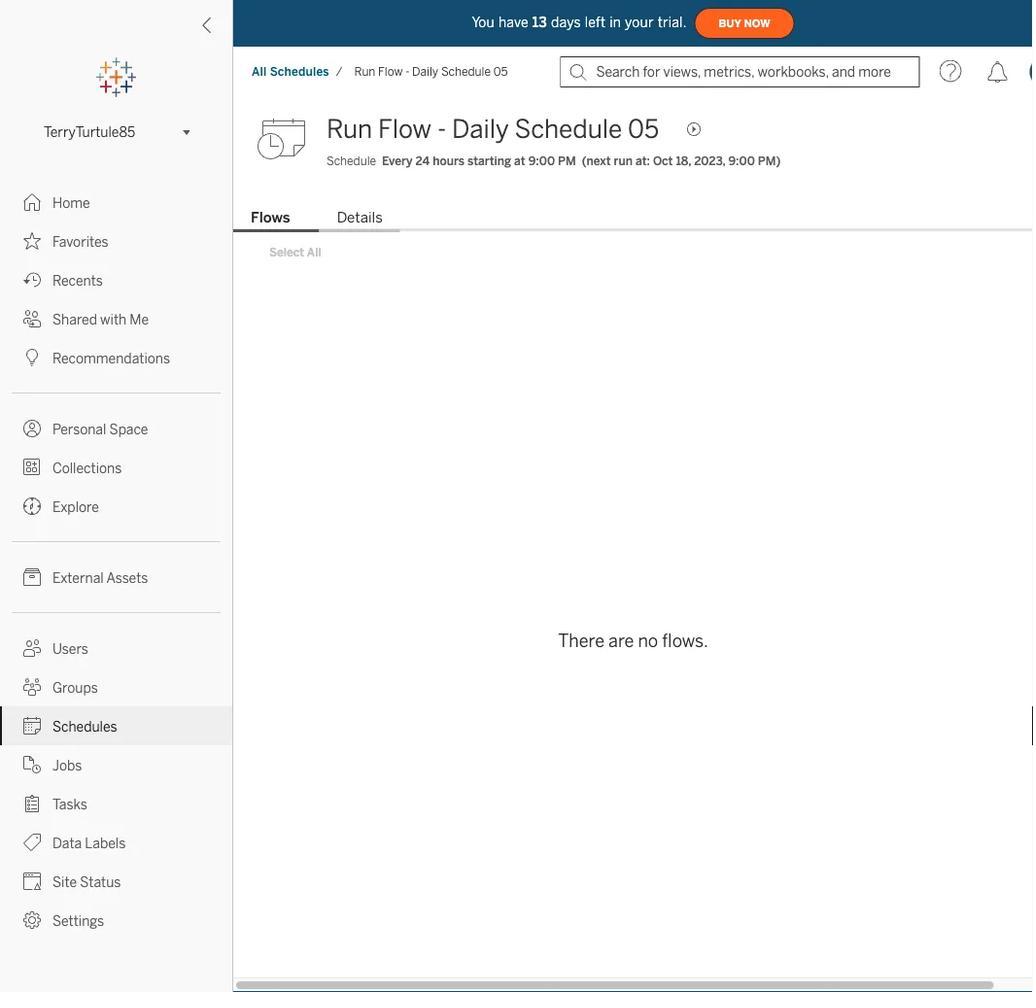 Task type: describe. For each thing, give the bounding box(es) containing it.
1 flow from the top
[[378, 65, 403, 79]]

run
[[614, 154, 633, 168]]

home link
[[0, 183, 232, 222]]

data labels
[[53, 836, 126, 852]]

me
[[130, 312, 149, 328]]

0 horizontal spatial all
[[252, 65, 267, 79]]

there
[[558, 630, 605, 651]]

/
[[336, 65, 343, 79]]

terryturtule85 button
[[36, 121, 196, 144]]

details
[[337, 209, 383, 226]]

0 horizontal spatial 05
[[494, 65, 508, 79]]

1 9:00 from the left
[[529, 154, 555, 168]]

data
[[53, 836, 82, 852]]

home
[[53, 195, 90, 211]]

2 horizontal spatial schedule
[[515, 114, 622, 144]]

all inside select all button
[[307, 246, 322, 260]]

shared with me link
[[0, 299, 232, 338]]

select
[[269, 246, 304, 260]]

buy now button
[[695, 8, 795, 39]]

explore link
[[0, 487, 232, 526]]

schedules link
[[0, 707, 232, 746]]

schedule image
[[257, 110, 315, 168]]

18,
[[676, 154, 691, 168]]

13
[[533, 14, 547, 30]]

run inside main content
[[327, 114, 373, 144]]

main navigation. press the up and down arrow keys to access links. element
[[0, 183, 232, 940]]

select all
[[269, 246, 322, 260]]

2 vertical spatial schedule
[[327, 154, 376, 168]]

favorites
[[53, 234, 109, 250]]

users link
[[0, 629, 232, 668]]

personal space
[[53, 421, 148, 438]]

personal space link
[[0, 409, 232, 448]]

site status
[[53, 875, 121, 891]]

buy now
[[719, 17, 771, 29]]

you
[[472, 14, 495, 30]]

tasks link
[[0, 785, 232, 824]]

buy
[[719, 17, 742, 29]]

personal
[[53, 421, 106, 438]]

your
[[625, 14, 654, 30]]

oct
[[653, 154, 673, 168]]

0 vertical spatial daily
[[412, 65, 439, 79]]

recommendations link
[[0, 338, 232, 377]]

recents
[[53, 273, 103, 289]]

shared
[[53, 312, 97, 328]]

tasks
[[53, 797, 87, 813]]

site
[[53, 875, 77, 891]]

you have 13 days left in your trial.
[[472, 14, 687, 30]]

assets
[[106, 570, 148, 586]]

2023,
[[694, 154, 726, 168]]

no
[[638, 630, 658, 651]]

external assets link
[[0, 558, 232, 597]]

starting
[[468, 154, 511, 168]]

labels
[[85, 836, 126, 852]]

trial.
[[658, 14, 687, 30]]



Task type: vqa. For each thing, say whether or not it's contained in the screenshot.
THE NOW
yes



Task type: locate. For each thing, give the bounding box(es) containing it.
collections link
[[0, 448, 232, 487]]

status
[[80, 875, 121, 891]]

05 inside main content
[[628, 114, 659, 144]]

run flow - daily schedule 05 up starting
[[327, 114, 659, 144]]

0 horizontal spatial schedules
[[53, 719, 117, 735]]

external assets
[[53, 570, 148, 586]]

1 horizontal spatial 05
[[628, 114, 659, 144]]

Search for views, metrics, workbooks, and more text field
[[561, 56, 920, 88]]

9:00 right 'at'
[[529, 154, 555, 168]]

in
[[610, 14, 621, 30]]

site status link
[[0, 862, 232, 901]]

run
[[354, 65, 376, 79], [327, 114, 373, 144]]

hours
[[433, 154, 465, 168]]

0 horizontal spatial daily
[[412, 65, 439, 79]]

1 vertical spatial flow
[[378, 114, 432, 144]]

daily
[[412, 65, 439, 79], [452, 114, 509, 144]]

jobs
[[53, 758, 82, 774]]

0 vertical spatial all
[[252, 65, 267, 79]]

settings link
[[0, 901, 232, 940]]

0 horizontal spatial schedule
[[327, 154, 376, 168]]

- inside main content
[[437, 114, 446, 144]]

terryturtule85
[[44, 124, 135, 140]]

schedule left every
[[327, 154, 376, 168]]

05
[[494, 65, 508, 79], [628, 114, 659, 144]]

navigation panel element
[[0, 58, 232, 940]]

schedules
[[270, 65, 329, 79], [53, 719, 117, 735]]

schedule
[[441, 65, 491, 79], [515, 114, 622, 144], [327, 154, 376, 168]]

at:
[[636, 154, 650, 168]]

0 vertical spatial schedule
[[441, 65, 491, 79]]

sub-spaces tab list
[[233, 207, 1034, 232]]

all up schedule image
[[252, 65, 267, 79]]

daily up starting
[[452, 114, 509, 144]]

schedule down 'you'
[[441, 65, 491, 79]]

(next
[[582, 154, 611, 168]]

flow up every
[[378, 114, 432, 144]]

9:00 left the pm)
[[729, 154, 755, 168]]

run flow - daily schedule 05 down 'you'
[[354, 65, 508, 79]]

1 horizontal spatial -
[[437, 114, 446, 144]]

groups
[[53, 680, 98, 696]]

flow right /
[[378, 65, 403, 79]]

1 vertical spatial daily
[[452, 114, 509, 144]]

favorites link
[[0, 222, 232, 261]]

have
[[499, 14, 529, 30]]

0 vertical spatial run
[[354, 65, 376, 79]]

now
[[744, 17, 771, 29]]

all schedules link
[[251, 64, 330, 80]]

with
[[100, 312, 127, 328]]

daily right /
[[412, 65, 439, 79]]

are
[[609, 630, 634, 651]]

24
[[416, 154, 430, 168]]

1 vertical spatial schedule
[[515, 114, 622, 144]]

external
[[53, 570, 104, 586]]

space
[[109, 421, 148, 438]]

run flow - daily schedule 05
[[354, 65, 508, 79], [327, 114, 659, 144]]

data labels link
[[0, 824, 232, 862]]

recents link
[[0, 261, 232, 299]]

0 vertical spatial flow
[[378, 65, 403, 79]]

select all button
[[257, 241, 334, 264]]

run flow - daily schedule 05 inside main content
[[327, 114, 659, 144]]

1 vertical spatial schedules
[[53, 719, 117, 735]]

- right /
[[406, 65, 410, 79]]

1 horizontal spatial 9:00
[[729, 154, 755, 168]]

users
[[53, 641, 88, 657]]

every
[[382, 154, 413, 168]]

1 horizontal spatial all
[[307, 246, 322, 260]]

1 vertical spatial 05
[[628, 114, 659, 144]]

schedules left /
[[270, 65, 329, 79]]

05 up "at:"
[[628, 114, 659, 144]]

0 vertical spatial -
[[406, 65, 410, 79]]

schedules inside 'schedules' link
[[53, 719, 117, 735]]

0 vertical spatial schedules
[[270, 65, 329, 79]]

flows.
[[662, 630, 709, 651]]

1 horizontal spatial daily
[[452, 114, 509, 144]]

run flow - daily schedule 05 main content
[[233, 97, 1034, 978]]

run down /
[[327, 114, 373, 144]]

shared with me
[[53, 312, 149, 328]]

flow
[[378, 65, 403, 79], [378, 114, 432, 144]]

jobs link
[[0, 746, 232, 785]]

-
[[406, 65, 410, 79], [437, 114, 446, 144]]

1 vertical spatial all
[[307, 246, 322, 260]]

there are no flows.
[[558, 630, 709, 651]]

groups link
[[0, 668, 232, 707]]

collections
[[53, 460, 122, 476]]

run flow - daily schedule 05 element
[[349, 65, 514, 79]]

2 flow from the top
[[378, 114, 432, 144]]

0 horizontal spatial -
[[406, 65, 410, 79]]

1 vertical spatial run
[[327, 114, 373, 144]]

0 vertical spatial 05
[[494, 65, 508, 79]]

2 9:00 from the left
[[729, 154, 755, 168]]

1 vertical spatial run flow - daily schedule 05
[[327, 114, 659, 144]]

9:00
[[529, 154, 555, 168], [729, 154, 755, 168]]

daily inside main content
[[452, 114, 509, 144]]

pm
[[558, 154, 576, 168]]

schedule up pm
[[515, 114, 622, 144]]

1 horizontal spatial schedule
[[441, 65, 491, 79]]

recommendations
[[53, 351, 170, 367]]

explore
[[53, 499, 99, 515]]

all schedules /
[[252, 65, 343, 79]]

days
[[551, 14, 581, 30]]

0 vertical spatial run flow - daily schedule 05
[[354, 65, 508, 79]]

at
[[514, 154, 526, 168]]

- up hours
[[437, 114, 446, 144]]

left
[[585, 14, 606, 30]]

all
[[252, 65, 267, 79], [307, 246, 322, 260]]

run right /
[[354, 65, 376, 79]]

schedule every 24 hours starting at 9:00 pm (next run at: oct 18, 2023, 9:00 pm)
[[327, 154, 781, 168]]

schedules down groups
[[53, 719, 117, 735]]

1 horizontal spatial schedules
[[270, 65, 329, 79]]

1 vertical spatial -
[[437, 114, 446, 144]]

0 horizontal spatial 9:00
[[529, 154, 555, 168]]

05 down have
[[494, 65, 508, 79]]

flows
[[251, 209, 290, 226]]

settings
[[53, 913, 104, 929]]

all right select
[[307, 246, 322, 260]]

pm)
[[758, 154, 781, 168]]

flow inside main content
[[378, 114, 432, 144]]



